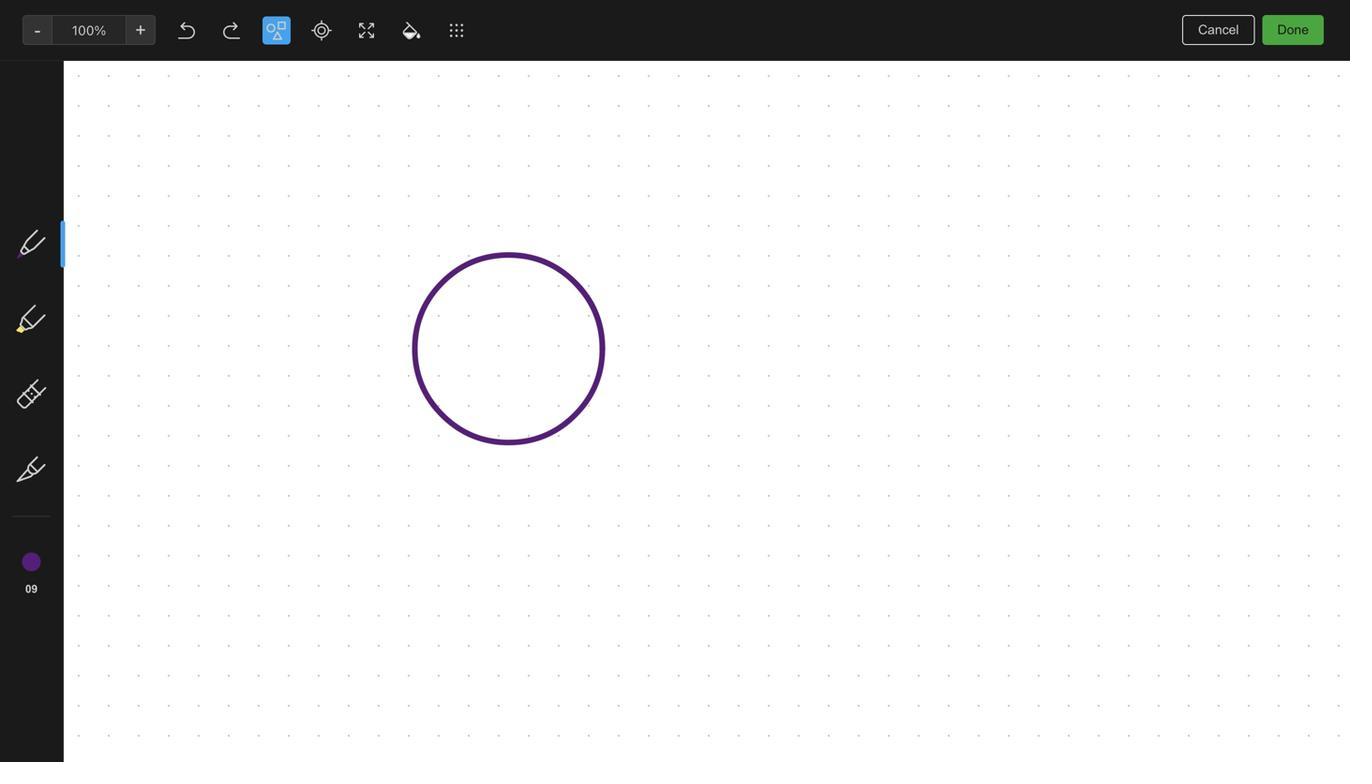 Task type: describe. For each thing, give the bounding box(es) containing it.
files
[[480, 389, 507, 404]]

you
[[1202, 15, 1222, 29]]

home link
[[0, 147, 225, 177]]

all
[[1233, 737, 1248, 751]]

notes for notes (
[[41, 184, 77, 200]]

2 vertical spatial 5
[[446, 572, 453, 585]]

- left the sign
[[500, 141, 506, 157]]

expand notebooks image
[[5, 256, 20, 271]]

shared with me link
[[0, 309, 224, 339]]

morning inside morning task open laptop - sign in - check task - check emails - start work - go on lunch - meeting - end of day
[[422, 121, 474, 136]]

add a reminder image
[[594, 733, 616, 755]]

tasks
[[41, 215, 75, 230]]

all changes saved
[[1233, 737, 1336, 751]]

Search text field
[[24, 54, 201, 88]]

trash
[[41, 357, 75, 372]]

0 vertical spatial check
[[445, 158, 484, 174]]

tasks button
[[0, 207, 224, 237]]

trash link
[[0, 350, 224, 380]]

morning task open laptop - sign in - check task - check emails - start work - go on lunch - meeting - end of day
[[422, 121, 546, 241]]

sharks!
[[255, 368, 303, 384]]

last
[[597, 58, 623, 73]]

of
[[511, 209, 523, 224]]

notebooks
[[42, 256, 108, 271]]

upgrade image
[[72, 684, 95, 706]]

go
[[464, 192, 481, 207]]

note window element
[[0, 0, 1351, 763]]

new
[[41, 107, 68, 123]]

0 horizontal spatial dec
[[255, 422, 276, 435]]

sign
[[509, 141, 536, 157]]

shared
[[41, 316, 84, 331]]

tags
[[42, 286, 71, 301]]

notes for notes
[[265, 19, 317, 41]]

morning inside things to do organize files - morning task
[[422, 406, 472, 421]]

on inside note window element
[[669, 58, 684, 73]]

add tag image
[[626, 733, 648, 755]]

- right in
[[436, 158, 442, 174]]

meeting
[[422, 209, 471, 224]]

in
[[422, 158, 432, 174]]

share button
[[1237, 8, 1306, 38]]

do
[[484, 368, 500, 384]]

shared with me
[[41, 316, 135, 331]]

edited
[[627, 58, 665, 73]]

notebooks link
[[0, 249, 224, 279]]

share
[[1253, 15, 1290, 30]]

0 vertical spatial dec 5
[[255, 422, 286, 435]]

settings image
[[191, 15, 214, 38]]

2023
[[736, 58, 768, 73]]

- down go
[[474, 209, 480, 224]]

tags button
[[0, 279, 224, 309]]

- down start
[[540, 192, 546, 207]]

5 notes
[[248, 59, 293, 74]]

saved
[[1302, 737, 1336, 751]]

only you
[[1172, 15, 1222, 29]]

yesterday
[[422, 261, 474, 274]]



Task type: vqa. For each thing, say whether or not it's contained in the screenshot.
Click to collapse Icon
no



Task type: locate. For each thing, give the bounding box(es) containing it.
thumbnail image for morning task open laptop - sign in - check task - check emails - start work - go on lunch - meeting - end of day
[[240, 239, 395, 341]]

changes
[[1251, 737, 1299, 751]]

5
[[248, 59, 256, 74], [279, 422, 286, 435], [446, 572, 453, 585]]

0 horizontal spatial notes
[[41, 184, 77, 200]]

things
[[422, 368, 465, 384]]

only
[[1172, 15, 1198, 29]]

check
[[445, 158, 484, 174], [422, 175, 460, 190]]

morning up open at the left top of the page
[[422, 121, 474, 136]]

Note Editor text field
[[0, 0, 1351, 763]]

check down laptop
[[445, 158, 484, 174]]

notes (
[[41, 184, 87, 200]]

morning down 'organize'
[[422, 406, 472, 421]]

day
[[422, 226, 443, 241]]

task up laptop
[[477, 121, 506, 136]]

task
[[477, 121, 506, 136], [487, 158, 515, 174], [475, 406, 503, 421]]

check up the work on the top
[[422, 175, 460, 190]]

2 vertical spatial task
[[475, 406, 503, 421]]

task inside things to do organize files - morning task
[[475, 406, 503, 421]]

tree containing home
[[0, 147, 225, 659]]

dec 5
[[255, 422, 286, 435], [422, 572, 453, 585]]

start
[[515, 175, 545, 190]]

14,
[[715, 58, 732, 73]]

1 vertical spatial dec
[[255, 422, 276, 435]]

notes
[[259, 59, 293, 74]]

- left go
[[454, 192, 460, 207]]

1 horizontal spatial dec
[[422, 572, 443, 585]]

task down files
[[475, 406, 503, 421]]

notes inside tree
[[41, 184, 77, 200]]

me
[[117, 316, 135, 331]]

things to do organize files - morning task
[[422, 368, 517, 421]]

lunch
[[504, 192, 537, 207]]

0 vertical spatial notes
[[265, 19, 317, 41]]

- inside things to do organize files - morning task
[[511, 389, 517, 404]]

1 horizontal spatial notes
[[265, 19, 317, 41]]

0 horizontal spatial 5
[[248, 59, 256, 74]]

on inside morning task open laptop - sign in - check task - check emails - start work - go on lunch - meeting - end of day
[[485, 192, 500, 207]]

flower
[[255, 121, 297, 136]]

on right edited
[[669, 58, 684, 73]]

2 vertical spatial dec
[[422, 572, 443, 585]]

on
[[669, 58, 684, 73], [485, 192, 500, 207]]

task up emails
[[487, 158, 515, 174]]

morning
[[422, 121, 474, 136], [422, 406, 472, 421]]

2 horizontal spatial dec
[[687, 58, 711, 73]]

work
[[422, 192, 451, 207]]

organize
[[422, 389, 476, 404]]

0 vertical spatial task
[[477, 121, 506, 136]]

0 vertical spatial morning
[[422, 121, 474, 136]]

dec
[[687, 58, 711, 73], [255, 422, 276, 435], [422, 572, 443, 585]]

last edited on dec 14, 2023
[[597, 58, 768, 73]]

thumbnail image
[[240, 239, 395, 341], [407, 277, 562, 341], [240, 496, 395, 598]]

0 vertical spatial on
[[669, 58, 684, 73]]

1 vertical spatial morning
[[422, 406, 472, 421]]

laptop
[[458, 141, 496, 157]]

0 horizontal spatial dec 5
[[255, 422, 286, 435]]

1 vertical spatial task
[[487, 158, 515, 174]]

new button
[[11, 98, 214, 132]]

1 vertical spatial 5
[[279, 422, 286, 435]]

- right files
[[511, 389, 517, 404]]

home
[[41, 154, 77, 170]]

2 morning from the top
[[422, 406, 472, 421]]

to
[[468, 368, 481, 384]]

- up lunch
[[506, 175, 512, 190]]

1 horizontal spatial 5
[[279, 422, 286, 435]]

1 vertical spatial notes
[[41, 184, 77, 200]]

thumbnail image for things to do organize files - morning task
[[240, 496, 395, 598]]

-
[[500, 141, 506, 157], [436, 158, 442, 174], [519, 158, 525, 174], [506, 175, 512, 190], [454, 192, 460, 207], [540, 192, 546, 207], [474, 209, 480, 224], [511, 389, 517, 404]]

0 vertical spatial dec
[[687, 58, 711, 73]]

notes left ( on the top left of the page
[[41, 184, 77, 200]]

tree
[[0, 147, 225, 659]]

1 vertical spatial dec 5
[[422, 572, 453, 585]]

end
[[484, 209, 507, 224]]

- down the sign
[[519, 158, 525, 174]]

on up end
[[485, 192, 500, 207]]

flower button
[[240, 105, 395, 341]]

open
[[422, 141, 454, 157]]

emails
[[464, 175, 502, 190]]

1 horizontal spatial on
[[669, 58, 684, 73]]

1 vertical spatial on
[[485, 192, 500, 207]]

dec inside note window element
[[687, 58, 711, 73]]

(
[[82, 185, 87, 199]]

None search field
[[24, 54, 201, 88]]

1 morning from the top
[[422, 121, 474, 136]]

1 horizontal spatial dec 5
[[422, 572, 453, 585]]

1 vertical spatial check
[[422, 175, 460, 190]]

0 vertical spatial 5
[[248, 59, 256, 74]]

notes up notes
[[265, 19, 317, 41]]

0 horizontal spatial on
[[485, 192, 500, 207]]

notes
[[265, 19, 317, 41], [41, 184, 77, 200]]

with
[[88, 316, 113, 331]]

2 horizontal spatial 5
[[446, 572, 453, 585]]



